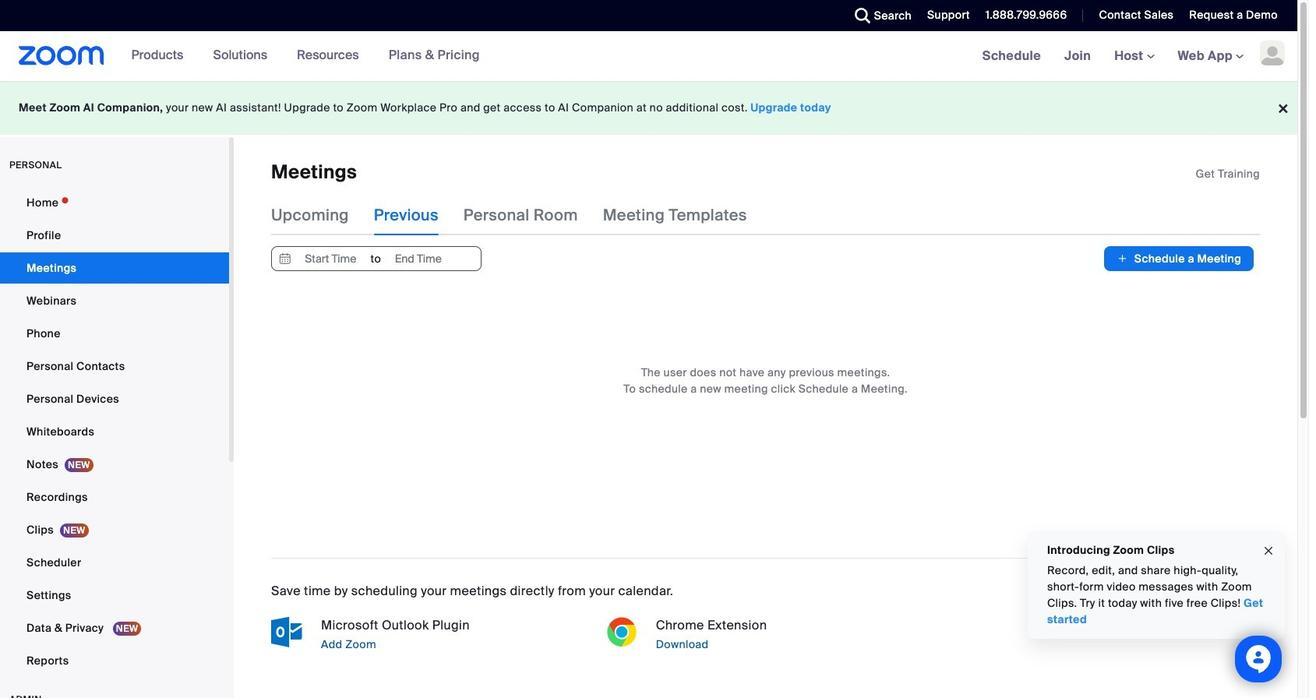 Task type: describe. For each thing, give the bounding box(es) containing it.
Date Range Picker Start field
[[295, 247, 367, 271]]

close image
[[1263, 542, 1275, 560]]

Date Range Picker End field
[[382, 247, 454, 271]]

add image
[[1117, 251, 1128, 267]]

tabs of meeting tab list
[[271, 195, 772, 236]]

personal menu menu
[[0, 187, 229, 678]]



Task type: locate. For each thing, give the bounding box(es) containing it.
footer
[[0, 81, 1298, 135]]

meetings navigation
[[971, 31, 1298, 82]]

banner
[[0, 31, 1298, 82]]

date image
[[276, 247, 295, 271]]

product information navigation
[[104, 31, 492, 81]]

zoom logo image
[[19, 46, 104, 65]]

application
[[1196, 166, 1260, 182]]

profile picture image
[[1260, 41, 1285, 65]]



Task type: vqa. For each thing, say whether or not it's contained in the screenshot.
Date Range Picker Start "field" on the top
yes



